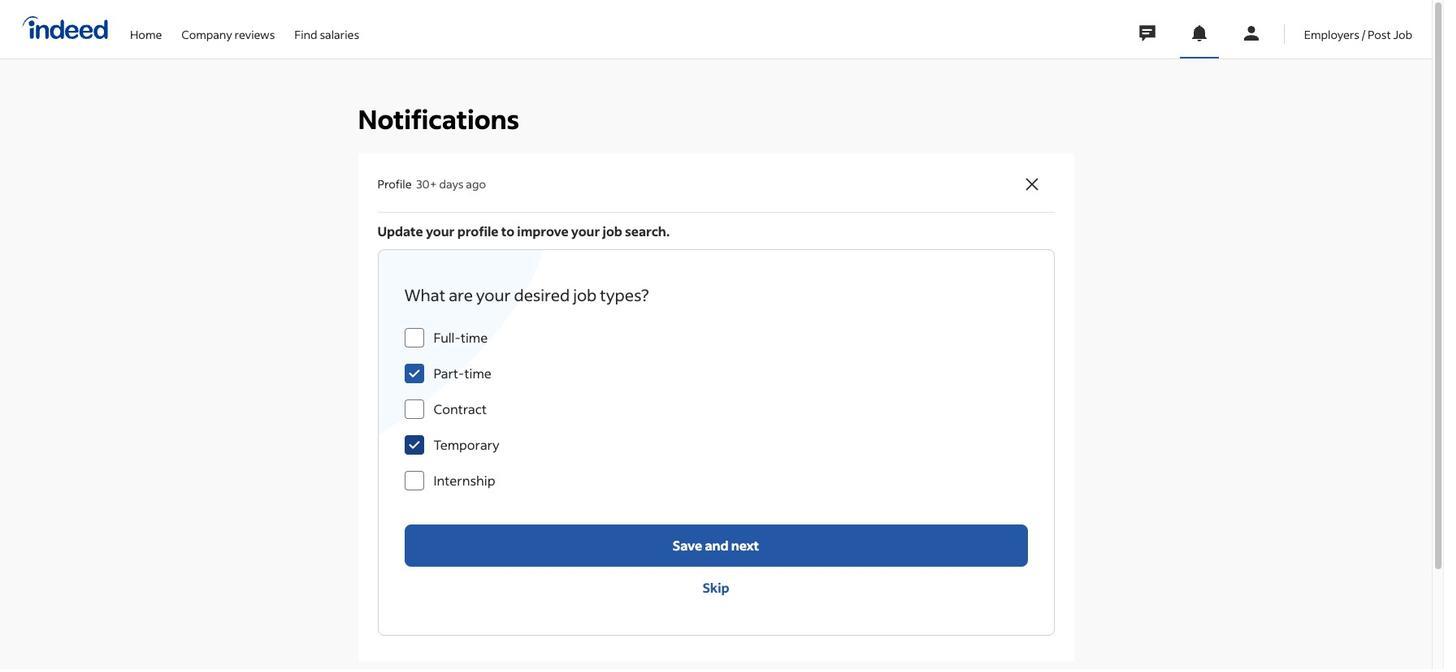 Task type: locate. For each thing, give the bounding box(es) containing it.
full-time
[[434, 329, 488, 346]]

/
[[1362, 26, 1365, 42]]

home link
[[130, 0, 162, 55]]

time
[[461, 329, 488, 346], [464, 365, 491, 382]]

update
[[377, 223, 423, 240]]

1 horizontal spatial job
[[603, 223, 622, 240]]

next
[[731, 537, 759, 554]]

ago
[[466, 177, 486, 192]]

1 vertical spatial job
[[573, 284, 597, 305]]

job
[[603, 223, 622, 240], [573, 284, 597, 305]]

to
[[501, 223, 514, 240]]

update your profile to improve your job search.
[[377, 223, 670, 240]]

job left search. at the top left
[[603, 223, 622, 240]]

Internship checkbox
[[404, 471, 424, 491]]

time for part-
[[464, 365, 491, 382]]

1 vertical spatial time
[[464, 365, 491, 382]]

save
[[673, 537, 702, 554]]

notifications main content
[[0, 0, 1432, 670]]

0 vertical spatial time
[[461, 329, 488, 346]]

what are your desired job types?
[[404, 284, 649, 305]]

company
[[181, 26, 232, 42]]

desired
[[514, 284, 570, 305]]

Part-time checkbox
[[404, 364, 424, 383]]

find salaries
[[294, 26, 359, 42]]

your left profile
[[426, 223, 455, 240]]

employers / post job link
[[1304, 0, 1412, 55]]

notifications
[[358, 103, 519, 136]]

your right the improve
[[571, 223, 600, 240]]

days
[[439, 177, 464, 192]]

profile 30+ days ago
[[377, 177, 486, 192]]

time down "full-time"
[[464, 365, 491, 382]]

your
[[426, 223, 455, 240], [571, 223, 600, 240], [476, 284, 511, 305]]

1 horizontal spatial your
[[476, 284, 511, 305]]

find salaries link
[[294, 0, 359, 55]]

employers
[[1304, 26, 1360, 42]]

account image
[[1242, 24, 1261, 43]]

home
[[130, 26, 162, 42]]

your right 'are' at the top
[[476, 284, 511, 305]]

job left the types?
[[573, 284, 597, 305]]

types?
[[600, 284, 649, 305]]

what
[[404, 284, 445, 305]]

0 vertical spatial job
[[603, 223, 622, 240]]

time up part-time
[[461, 329, 488, 346]]

what are your desired job types? element
[[404, 320, 1028, 499]]

messages unread count 0 image
[[1137, 17, 1158, 50]]



Task type: vqa. For each thing, say whether or not it's contained in the screenshot.
Save and next button
yes



Task type: describe. For each thing, give the bounding box(es) containing it.
2 horizontal spatial your
[[571, 223, 600, 240]]

dismiss profile from 30+ days ago notification image
[[1022, 175, 1041, 194]]

profile
[[457, 223, 499, 240]]

skip link
[[404, 567, 1028, 609]]

skip
[[702, 579, 729, 596]]

contract
[[434, 401, 487, 418]]

profile
[[377, 177, 412, 192]]

part-
[[434, 365, 464, 382]]

0 horizontal spatial your
[[426, 223, 455, 240]]

salaries
[[320, 26, 359, 42]]

save and next button
[[404, 525, 1028, 567]]

company reviews
[[181, 26, 275, 42]]

improve
[[517, 223, 569, 240]]

Contract checkbox
[[404, 400, 424, 419]]

time for full-
[[461, 329, 488, 346]]

internship
[[434, 472, 495, 489]]

job
[[1393, 26, 1412, 42]]

search.
[[625, 223, 670, 240]]

employers / post job
[[1304, 26, 1412, 42]]

notifications unread count 0 image
[[1190, 24, 1209, 43]]

0 horizontal spatial job
[[573, 284, 597, 305]]

30+
[[416, 177, 437, 192]]

part-time
[[434, 365, 491, 382]]

company reviews link
[[181, 0, 275, 55]]

reviews
[[235, 26, 275, 42]]

save and next
[[673, 537, 759, 554]]

are
[[449, 284, 473, 305]]

temporary
[[434, 436, 499, 453]]

Temporary checkbox
[[404, 435, 424, 455]]

Full-time checkbox
[[404, 328, 424, 348]]

and
[[705, 537, 729, 554]]

post
[[1368, 26, 1391, 42]]

full-
[[434, 329, 461, 346]]

find
[[294, 26, 317, 42]]



